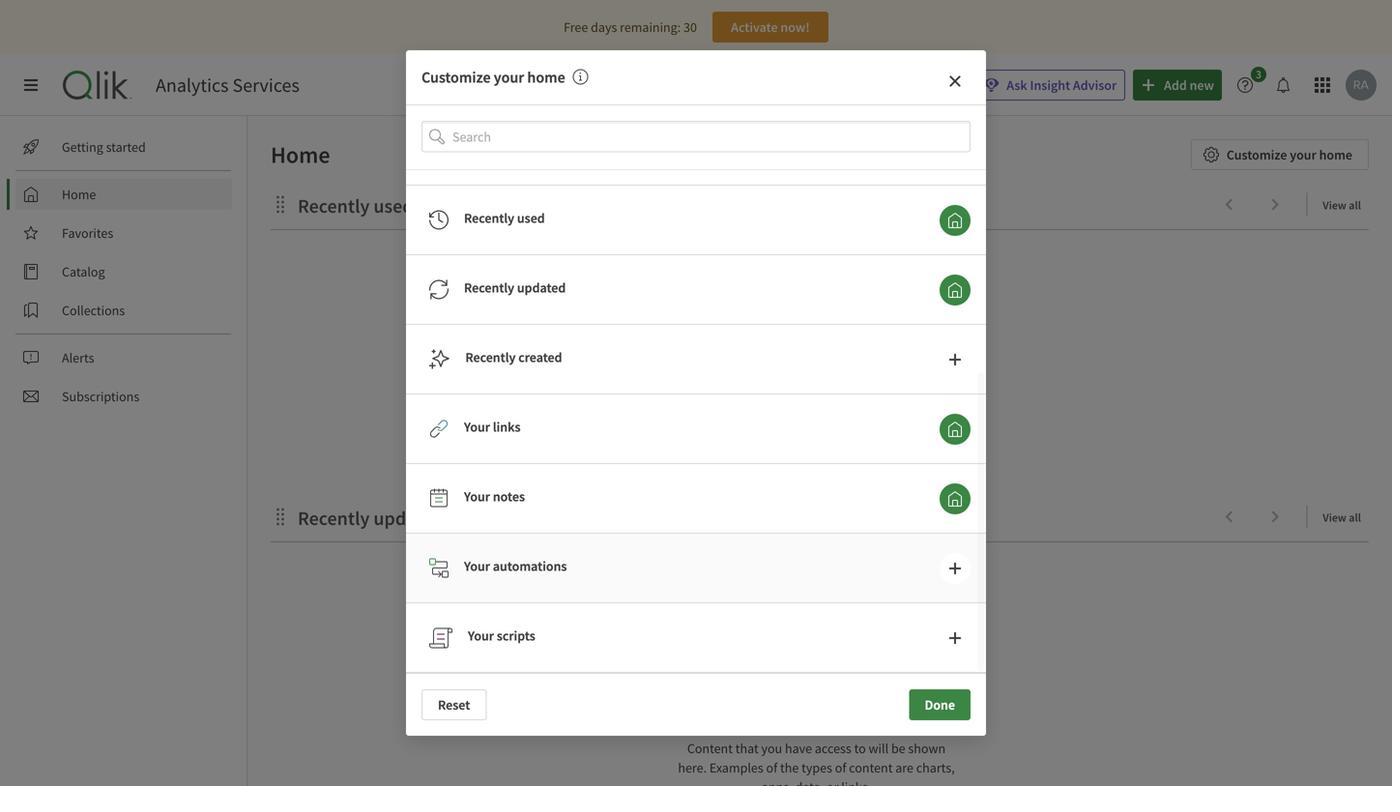 Task type: locate. For each thing, give the bounding box(es) containing it.
1 vertical spatial view
[[1323, 510, 1347, 525]]

alerts
[[62, 349, 94, 366]]

0 vertical spatial examples
[[710, 447, 764, 464]]

here.
[[678, 447, 707, 464], [678, 759, 707, 776]]

2 all from the top
[[1349, 510, 1361, 525]]

view all
[[1323, 198, 1361, 213], [1323, 510, 1361, 525]]

shown inside there is no available content yet. content that you have access to will be shown here. examples of the types of content are charts, apps, data, or links.
[[908, 740, 946, 757]]

links. inside content that you have access to will be shown here. examples of the types of content are charts, apps, data, or links.
[[841, 466, 871, 483]]

here. inside content that you have access to will be shown here. examples of the types of content are charts, apps, data, or links.
[[678, 447, 707, 464]]

0 horizontal spatial used
[[374, 194, 413, 218]]

1 examples from the top
[[710, 447, 764, 464]]

0 vertical spatial be
[[891, 427, 906, 445]]

1 horizontal spatial customize your home
[[1227, 146, 1353, 163]]

your
[[494, 68, 524, 87], [1290, 146, 1317, 163]]

close image
[[947, 74, 963, 89]]

1 view from the top
[[1323, 198, 1347, 213]]

home up favorites
[[62, 186, 96, 203]]

1 types from the top
[[802, 447, 832, 464]]

you inside there is no available content yet. content that you have access to will be shown here. examples of the types of content are charts, apps, data, or links.
[[761, 740, 782, 757]]

charts,
[[916, 447, 955, 464], [916, 759, 955, 776]]

0 vertical spatial you
[[761, 427, 782, 445]]

examples
[[710, 447, 764, 464], [710, 759, 764, 776]]

0 vertical spatial the
[[780, 447, 799, 464]]

1 vertical spatial your
[[1290, 146, 1317, 163]]

view all link for recently updated
[[1323, 505, 1369, 529]]

apps, inside content that you have access to will be shown here. examples of the types of content are charts, apps, data, or links.
[[762, 466, 793, 483]]

1 or from the top
[[827, 466, 839, 483]]

1 vertical spatial that
[[735, 740, 759, 757]]

view all link
[[1323, 192, 1369, 217], [1323, 505, 1369, 529]]

content inside there is no available content yet. content that you have access to will be shown here. examples of the types of content are charts, apps, data, or links.
[[687, 740, 733, 757]]

1 vertical spatial charts,
[[916, 759, 955, 776]]

2 examples from the top
[[710, 759, 764, 776]]

2 will from the top
[[869, 740, 889, 757]]

used inside home main content
[[374, 194, 413, 218]]

links
[[493, 418, 521, 435]]

subscriptions
[[62, 388, 139, 405]]

recently used inside customize your home dialog
[[464, 209, 545, 227]]

analytics
[[156, 73, 229, 97]]

0 vertical spatial links.
[[841, 466, 871, 483]]

0 vertical spatial recently updated
[[464, 279, 566, 296]]

customize your home
[[422, 68, 565, 87], [1227, 146, 1353, 163]]

1 vertical spatial home
[[62, 186, 96, 203]]

1 you from the top
[[761, 427, 782, 445]]

0 vertical spatial view
[[1323, 198, 1347, 213]]

all
[[1349, 198, 1361, 213], [1349, 510, 1361, 525]]

1 apps, from the top
[[762, 466, 793, 483]]

be down 'yet.'
[[891, 740, 906, 757]]

1 be from the top
[[891, 427, 906, 445]]

yet.
[[901, 714, 926, 733]]

view
[[1323, 198, 1347, 213], [1323, 510, 1347, 525]]

Your links button
[[940, 414, 971, 445]]

1 vertical spatial apps,
[[762, 778, 793, 786]]

1 have from the top
[[785, 427, 812, 445]]

0 horizontal spatial customize
[[422, 68, 491, 87]]

1 charts, from the top
[[916, 447, 955, 464]]

your for your links
[[464, 418, 490, 435]]

be left your links button
[[891, 427, 906, 445]]

to
[[854, 427, 866, 445], [854, 740, 866, 757]]

0 vertical spatial view all
[[1323, 198, 1361, 213]]

alerts link
[[15, 342, 232, 373]]

charts, inside content that you have access to will be shown here. examples of the types of content are charts, apps, data, or links.
[[916, 447, 955, 464]]

content
[[849, 447, 893, 464], [846, 714, 898, 733], [849, 759, 893, 776]]

0 vertical spatial customize
[[422, 68, 491, 87]]

2 view all link from the top
[[1323, 505, 1369, 529]]

2 data, from the top
[[795, 778, 824, 786]]

types
[[802, 447, 832, 464], [802, 759, 832, 776]]

close sidebar menu image
[[23, 77, 39, 93]]

0 horizontal spatial customize your home
[[422, 68, 565, 87]]

1 the from the top
[[780, 447, 799, 464]]

1 data, from the top
[[795, 466, 824, 483]]

updated inside customize your home dialog
[[517, 279, 566, 296]]

0 horizontal spatial home
[[527, 68, 565, 87]]

recently updated inside customize your home dialog
[[464, 279, 566, 296]]

1 horizontal spatial recently updated
[[464, 279, 566, 296]]

data,
[[795, 466, 824, 483], [795, 778, 824, 786]]

2 content from the top
[[687, 740, 733, 757]]

move collection image for recently used
[[271, 195, 290, 214]]

charts, down your links button
[[916, 447, 955, 464]]

2 be from the top
[[891, 740, 906, 757]]

the inside there is no available content yet. content that you have access to will be shown here. examples of the types of content are charts, apps, data, or links.
[[780, 759, 799, 776]]

1 vertical spatial content
[[846, 714, 898, 733]]

getting started
[[62, 138, 146, 156]]

0 vertical spatial or
[[827, 466, 839, 483]]

0 vertical spatial content
[[687, 427, 733, 445]]

1 vertical spatial types
[[802, 759, 832, 776]]

1 vertical spatial links.
[[841, 778, 871, 786]]

apps,
[[762, 466, 793, 483], [762, 778, 793, 786]]

insight
[[1030, 76, 1070, 94]]

0 horizontal spatial updated
[[374, 506, 443, 530]]

1 vertical spatial examples
[[710, 759, 764, 776]]

access
[[815, 427, 852, 445], [815, 740, 852, 757]]

customize
[[422, 68, 491, 87], [1227, 146, 1287, 163]]

reset
[[438, 696, 470, 713]]

1 vertical spatial have
[[785, 740, 812, 757]]

0 vertical spatial apps,
[[762, 466, 793, 483]]

0 vertical spatial home
[[271, 140, 330, 169]]

1 vertical spatial view all
[[1323, 510, 1361, 525]]

have
[[785, 427, 812, 445], [785, 740, 812, 757]]

1 vertical spatial you
[[761, 740, 782, 757]]

activate
[[731, 18, 778, 36]]

of
[[766, 447, 778, 464], [835, 447, 846, 464], [766, 759, 778, 776], [835, 759, 846, 776]]

shown
[[908, 427, 946, 445], [908, 740, 946, 757]]

apps, inside there is no available content yet. content that you have access to will be shown here. examples of the types of content are charts, apps, data, or links.
[[762, 778, 793, 786]]

move collection image left recently used 'link'
[[271, 195, 290, 214]]

1 shown from the top
[[908, 427, 946, 445]]

2 or from the top
[[827, 778, 839, 786]]

0 vertical spatial shown
[[908, 427, 946, 445]]

2 here. from the top
[[678, 759, 707, 776]]

1 horizontal spatial home
[[271, 140, 330, 169]]

0 vertical spatial data,
[[795, 466, 824, 483]]

1 vertical spatial data,
[[795, 778, 824, 786]]

1 content from the top
[[687, 427, 733, 445]]

0 vertical spatial home
[[527, 68, 565, 87]]

0 vertical spatial are
[[896, 447, 914, 464]]

1 horizontal spatial your
[[1290, 146, 1317, 163]]

0 vertical spatial your
[[494, 68, 524, 87]]

1 vertical spatial recently updated
[[298, 506, 443, 530]]

here. inside there is no available content yet. content that you have access to will be shown here. examples of the types of content are charts, apps, data, or links.
[[678, 759, 707, 776]]

there
[[707, 714, 746, 733]]

1 vertical spatial home
[[1319, 146, 1353, 163]]

be
[[891, 427, 906, 445], [891, 740, 906, 757]]

1 vertical spatial shown
[[908, 740, 946, 757]]

1 to from the top
[[854, 427, 866, 445]]

your left the scripts
[[468, 627, 494, 644]]

Recently updated button
[[940, 274, 971, 305]]

1 vertical spatial customize your home
[[1227, 146, 1353, 163]]

2 are from the top
[[896, 759, 914, 776]]

0 vertical spatial all
[[1349, 198, 1361, 213]]

1 vertical spatial will
[[869, 740, 889, 757]]

0 vertical spatial access
[[815, 427, 852, 445]]

0 horizontal spatial recently used
[[298, 194, 413, 218]]

1 links. from the top
[[841, 466, 871, 483]]

move collection image
[[271, 195, 290, 214], [271, 507, 290, 526]]

1 vertical spatial customize
[[1227, 146, 1287, 163]]

1 vertical spatial here.
[[678, 759, 707, 776]]

types inside there is no available content yet. content that you have access to will be shown here. examples of the types of content are charts, apps, data, or links.
[[802, 759, 832, 776]]

used
[[374, 194, 413, 218], [517, 209, 545, 227]]

recently created
[[465, 348, 562, 366]]

1 vertical spatial be
[[891, 740, 906, 757]]

links. inside there is no available content yet. content that you have access to will be shown here. examples of the types of content are charts, apps, data, or links.
[[841, 778, 871, 786]]

0 vertical spatial move collection image
[[271, 195, 290, 214]]

2 view all from the top
[[1323, 510, 1361, 525]]

1 view all link from the top
[[1323, 192, 1369, 217]]

0 vertical spatial view all link
[[1323, 192, 1369, 217]]

1 horizontal spatial updated
[[517, 279, 566, 296]]

move collection image left recently updated link
[[271, 507, 290, 526]]

recently used link
[[298, 194, 421, 218]]

your notes
[[464, 488, 525, 505]]

1 vertical spatial all
[[1349, 510, 1361, 525]]

1 horizontal spatial recently used
[[464, 209, 545, 227]]

or
[[827, 466, 839, 483], [827, 778, 839, 786]]

home
[[271, 140, 330, 169], [62, 186, 96, 203]]

analytics services
[[156, 73, 300, 97]]

collections link
[[15, 295, 232, 326]]

1 view all from the top
[[1323, 198, 1361, 213]]

ask insight advisor button
[[975, 70, 1126, 101]]

1 vertical spatial view all link
[[1323, 505, 1369, 529]]

2 links. from the top
[[841, 778, 871, 786]]

1 vertical spatial are
[[896, 759, 914, 776]]

your left notes
[[464, 488, 490, 505]]

be inside content that you have access to will be shown here. examples of the types of content are charts, apps, data, or links.
[[891, 427, 906, 445]]

0 vertical spatial updated
[[517, 279, 566, 296]]

your for your notes
[[464, 488, 490, 505]]

1 all from the top
[[1349, 198, 1361, 213]]

your left automations
[[464, 557, 490, 575]]

content
[[687, 427, 733, 445], [687, 740, 733, 757]]

2 to from the top
[[854, 740, 866, 757]]

1 access from the top
[[815, 427, 852, 445]]

are inside content that you have access to will be shown here. examples of the types of content are charts, apps, data, or links.
[[896, 447, 914, 464]]

0 vertical spatial here.
[[678, 447, 707, 464]]

updated
[[517, 279, 566, 296], [374, 506, 443, 530]]

shown down 'yet.'
[[908, 740, 946, 757]]

home
[[527, 68, 565, 87], [1319, 146, 1353, 163]]

recently updated
[[464, 279, 566, 296], [298, 506, 443, 530]]

0 vertical spatial that
[[735, 427, 759, 445]]

to inside content that you have access to will be shown here. examples of the types of content are charts, apps, data, or links.
[[854, 427, 866, 445]]

1 vertical spatial or
[[827, 778, 839, 786]]

recently used
[[298, 194, 413, 218], [464, 209, 545, 227]]

is
[[749, 714, 759, 733]]

are
[[896, 447, 914, 464], [896, 759, 914, 776]]

home down services on the top of page
[[271, 140, 330, 169]]

1 vertical spatial to
[[854, 740, 866, 757]]

2 the from the top
[[780, 759, 799, 776]]

1 vertical spatial updated
[[374, 506, 443, 530]]

2 have from the top
[[785, 740, 812, 757]]

1 that from the top
[[735, 427, 759, 445]]

1 here. from the top
[[678, 447, 707, 464]]

1 horizontal spatial home
[[1319, 146, 1353, 163]]

used inside customize your home dialog
[[517, 209, 545, 227]]

navigation pane element
[[0, 124, 247, 420]]

0 vertical spatial content
[[849, 447, 893, 464]]

services
[[233, 73, 300, 97]]

recently updated link
[[298, 506, 451, 530]]

1 vertical spatial the
[[780, 759, 799, 776]]

1 vertical spatial access
[[815, 740, 852, 757]]

1 vertical spatial move collection image
[[271, 507, 290, 526]]

done
[[925, 696, 955, 713]]

will
[[869, 427, 889, 445], [869, 740, 889, 757]]

0 vertical spatial to
[[854, 427, 866, 445]]

1 horizontal spatial customize
[[1227, 146, 1287, 163]]

0 vertical spatial will
[[869, 427, 889, 445]]

or inside there is no available content yet. content that you have access to will be shown here. examples of the types of content are charts, apps, data, or links.
[[827, 778, 839, 786]]

2 types from the top
[[802, 759, 832, 776]]

0 horizontal spatial your
[[494, 68, 524, 87]]

your left links
[[464, 418, 490, 435]]

0 horizontal spatial recently updated
[[298, 506, 443, 530]]

shown up your notes button
[[908, 427, 946, 445]]

examples inside there is no available content yet. content that you have access to will be shown here. examples of the types of content are charts, apps, data, or links.
[[710, 759, 764, 776]]

all for recently updated
[[1349, 510, 1361, 525]]

home inside dialog
[[527, 68, 565, 87]]

Your scripts button
[[940, 623, 971, 653]]

2 access from the top
[[815, 740, 852, 757]]

2 that from the top
[[735, 740, 759, 757]]

2 apps, from the top
[[762, 778, 793, 786]]

0 vertical spatial have
[[785, 427, 812, 445]]

1 horizontal spatial used
[[517, 209, 545, 227]]

you
[[761, 427, 782, 445], [761, 740, 782, 757]]

0 horizontal spatial home
[[62, 186, 96, 203]]

2 view from the top
[[1323, 510, 1347, 525]]

0 vertical spatial customize your home
[[422, 68, 565, 87]]

favorites
[[62, 224, 113, 242]]

home inside main content
[[271, 140, 330, 169]]

links.
[[841, 466, 871, 483], [841, 778, 871, 786]]

your
[[464, 418, 490, 435], [464, 488, 490, 505], [464, 557, 490, 575], [468, 627, 494, 644]]

collections
[[62, 302, 125, 319]]

0 vertical spatial charts,
[[916, 447, 955, 464]]

2 shown from the top
[[908, 740, 946, 757]]

days
[[591, 18, 617, 36]]

the
[[780, 447, 799, 464], [780, 759, 799, 776]]

charts, inside there is no available content yet. content that you have access to will be shown here. examples of the types of content are charts, apps, data, or links.
[[916, 759, 955, 776]]

1 will from the top
[[869, 427, 889, 445]]

now!
[[781, 18, 810, 36]]

1 vertical spatial content
[[687, 740, 733, 757]]

charts, down 'yet.'
[[916, 759, 955, 776]]

recently
[[298, 194, 370, 218], [464, 209, 514, 227], [464, 279, 514, 296], [465, 348, 516, 366], [298, 506, 370, 530]]

that
[[735, 427, 759, 445], [735, 740, 759, 757]]

0 vertical spatial types
[[802, 447, 832, 464]]

2 you from the top
[[761, 740, 782, 757]]

1 are from the top
[[896, 447, 914, 464]]

2 charts, from the top
[[916, 759, 955, 776]]



Task type: describe. For each thing, give the bounding box(es) containing it.
your links
[[464, 418, 521, 435]]

have inside there is no available content yet. content that you have access to will be shown here. examples of the types of content are charts, apps, data, or links.
[[785, 740, 812, 757]]

activate now! link
[[712, 12, 828, 43]]

the inside content that you have access to will be shown here. examples of the types of content are charts, apps, data, or links.
[[780, 447, 799, 464]]

your for your scripts
[[468, 627, 494, 644]]

free
[[564, 18, 588, 36]]

available
[[783, 714, 843, 733]]

you inside content that you have access to will be shown here. examples of the types of content are charts, apps, data, or links.
[[761, 427, 782, 445]]

catalog
[[62, 263, 105, 280]]

view all link for recently used
[[1323, 192, 1369, 217]]

done button
[[909, 689, 971, 720]]

customize your home dialog
[[406, 0, 986, 736]]

customize your home inside "button"
[[1227, 146, 1353, 163]]

home main content
[[240, 116, 1392, 786]]

advisor
[[1073, 76, 1117, 94]]

no
[[763, 714, 780, 733]]

analytics services element
[[156, 73, 300, 97]]

automations
[[493, 557, 567, 575]]

getting
[[62, 138, 103, 156]]

there is no available content yet. content that you have access to will be shown here. examples of the types of content are charts, apps, data, or links.
[[678, 714, 955, 786]]

Search text field
[[452, 121, 971, 152]]

to inside there is no available content yet. content that you have access to will be shown here. examples of the types of content are charts, apps, data, or links.
[[854, 740, 866, 757]]

view all for recently used
[[1323, 198, 1361, 213]]

access inside there is no available content yet. content that you have access to will be shown here. examples of the types of content are charts, apps, data, or links.
[[815, 740, 852, 757]]

content inside content that you have access to will be shown here. examples of the types of content are charts, apps, data, or links.
[[687, 427, 733, 445]]

reset button
[[422, 689, 487, 720]]

customize inside dialog
[[422, 68, 491, 87]]

will inside there is no available content yet. content that you have access to will be shown here. examples of the types of content are charts, apps, data, or links.
[[869, 740, 889, 757]]

getting started link
[[15, 131, 232, 162]]

data, inside there is no available content yet. content that you have access to will be shown here. examples of the types of content are charts, apps, data, or links.
[[795, 778, 824, 786]]

view all for recently updated
[[1323, 510, 1361, 525]]

view for recently updated
[[1323, 510, 1347, 525]]

content that you have access to will be shown here. examples of the types of content are charts, apps, data, or links.
[[678, 427, 955, 483]]

be inside there is no available content yet. content that you have access to will be shown here. examples of the types of content are charts, apps, data, or links.
[[891, 740, 906, 757]]

Recently used button
[[940, 205, 971, 236]]

created
[[518, 348, 562, 366]]

remaining:
[[620, 18, 681, 36]]

customize your home button
[[1191, 139, 1369, 170]]

2 vertical spatial content
[[849, 759, 893, 776]]

scripts
[[497, 627, 535, 644]]

home inside navigation pane element
[[62, 186, 96, 203]]

shown inside content that you have access to will be shown here. examples of the types of content are charts, apps, data, or links.
[[908, 427, 946, 445]]

all for recently used
[[1349, 198, 1361, 213]]

favorites link
[[15, 218, 232, 248]]

free days remaining: 30
[[564, 18, 697, 36]]

types inside content that you have access to will be shown here. examples of the types of content are charts, apps, data, or links.
[[802, 447, 832, 464]]

move collection image for recently updated
[[271, 507, 290, 526]]

data, inside content that you have access to will be shown here. examples of the types of content are charts, apps, data, or links.
[[795, 466, 824, 483]]

or inside content that you have access to will be shown here. examples of the types of content are charts, apps, data, or links.
[[827, 466, 839, 483]]

customize inside "button"
[[1227, 146, 1287, 163]]

have inside content that you have access to will be shown here. examples of the types of content are charts, apps, data, or links.
[[785, 427, 812, 445]]

ask
[[1007, 76, 1027, 94]]

your scripts
[[468, 627, 535, 644]]

Your automations button
[[940, 553, 971, 584]]

view for recently used
[[1323, 198, 1347, 213]]

are inside there is no available content yet. content that you have access to will be shown here. examples of the types of content are charts, apps, data, or links.
[[896, 759, 914, 776]]

started
[[106, 138, 146, 156]]

recently used inside home main content
[[298, 194, 413, 218]]

30
[[684, 18, 697, 36]]

your for your automations
[[464, 557, 490, 575]]

that inside content that you have access to will be shown here. examples of the types of content are charts, apps, data, or links.
[[735, 427, 759, 445]]

subscriptions link
[[15, 381, 232, 412]]

notes
[[493, 488, 525, 505]]

your automations
[[464, 557, 567, 575]]

ask insight advisor
[[1007, 76, 1117, 94]]

examples inside content that you have access to will be shown here. examples of the types of content are charts, apps, data, or links.
[[710, 447, 764, 464]]

content inside content that you have access to will be shown here. examples of the types of content are charts, apps, data, or links.
[[849, 447, 893, 464]]

Recently created button
[[940, 344, 971, 375]]

your inside "button"
[[1290, 146, 1317, 163]]

recently updated inside home main content
[[298, 506, 443, 530]]

updated inside home main content
[[374, 506, 443, 530]]

catalog link
[[15, 256, 232, 287]]

will inside content that you have access to will be shown here. examples of the types of content are charts, apps, data, or links.
[[869, 427, 889, 445]]

that inside there is no available content yet. content that you have access to will be shown here. examples of the types of content are charts, apps, data, or links.
[[735, 740, 759, 757]]

customize your home inside dialog
[[422, 68, 565, 87]]

your inside dialog
[[494, 68, 524, 87]]

Your notes button
[[940, 483, 971, 514]]

home inside "button"
[[1319, 146, 1353, 163]]

home link
[[15, 179, 232, 210]]

access inside content that you have access to will be shown here. examples of the types of content are charts, apps, data, or links.
[[815, 427, 852, 445]]

activate now!
[[731, 18, 810, 36]]



Task type: vqa. For each thing, say whether or not it's contained in the screenshot.
The See What Qlik Sense Can Do
no



